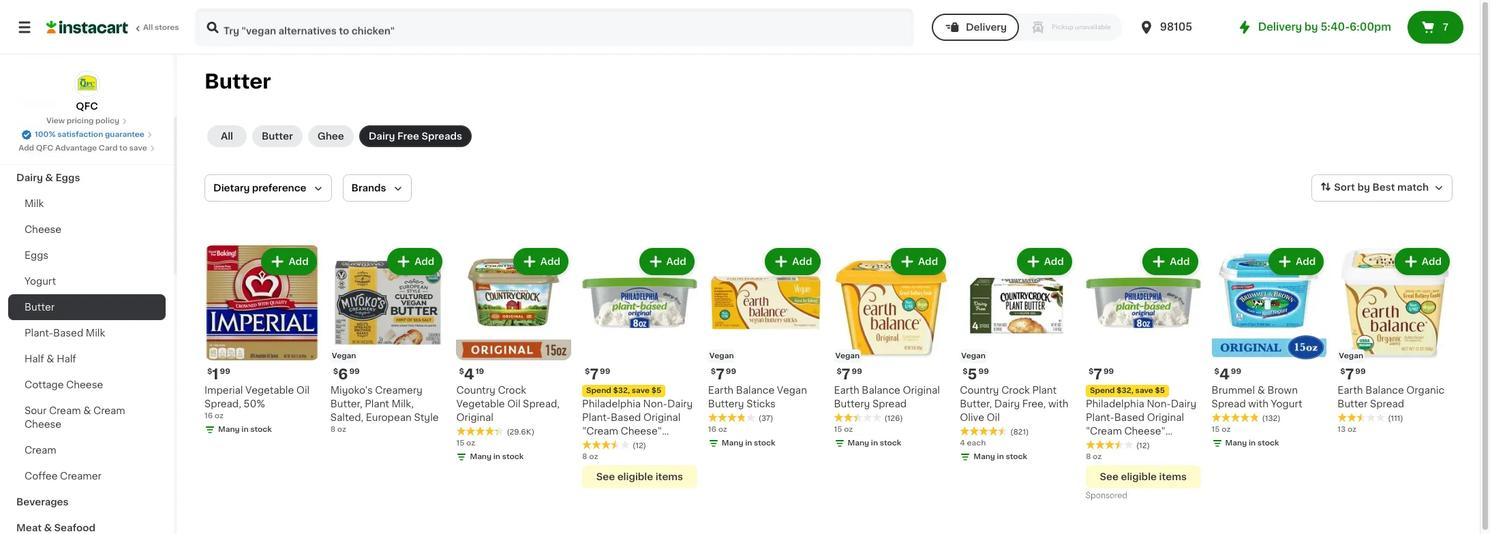 Task type: vqa. For each thing, say whether or not it's contained in the screenshot.
Recipes
yes



Task type: describe. For each thing, give the bounding box(es) containing it.
organic
[[1407, 386, 1445, 395]]

brown
[[1268, 386, 1299, 395]]

100% satisfaction guarantee button
[[21, 127, 153, 141]]

(132)
[[1263, 415, 1281, 423]]

1 philadelphia non-dairy plant-based original "cream cheese" spread from the left
[[583, 399, 693, 450]]

98105 button
[[1139, 8, 1221, 46]]

add qfc advantage card to save
[[19, 145, 147, 152]]

1 horizontal spatial save
[[632, 387, 650, 395]]

satisfaction
[[57, 131, 103, 138]]

spread inside earth balance original buttery spread
[[873, 399, 907, 409]]

product group containing 5
[[960, 246, 1076, 466]]

4 add button from the left
[[641, 250, 694, 274]]

imperial vegetable oil spread, 50% 16 oz
[[205, 386, 310, 420]]

milk link
[[8, 191, 166, 217]]

2 cheese" from the left
[[1125, 427, 1166, 436]]

& inside sour cream & cream cheese
[[83, 407, 91, 416]]

1 horizontal spatial plant-
[[583, 413, 611, 423]]

1 horizontal spatial butter link
[[252, 125, 303, 147]]

dairy free spreads
[[369, 132, 462, 141]]

8 product group from the left
[[1086, 246, 1201, 504]]

produce link
[[8, 139, 166, 165]]

add for earth balance vegan buttery sticks
[[793, 257, 813, 267]]

oz inside imperial vegetable oil spread, 50% 16 oz
[[215, 412, 224, 420]]

all link
[[207, 125, 247, 147]]

by for delivery
[[1305, 22, 1319, 32]]

add for country crock plant butter, dairy free, with olive oil
[[1045, 257, 1065, 267]]

add button for country crock plant butter, dairy free, with olive oil
[[1019, 250, 1071, 274]]

2 see eligible items button from the left
[[1086, 466, 1201, 489]]

many in stock for earth balance original buttery spread
[[848, 440, 902, 447]]

1 vertical spatial eggs
[[25, 251, 49, 261]]

16 oz
[[709, 426, 728, 434]]

2 $5 from the left
[[1156, 387, 1166, 395]]

2 horizontal spatial save
[[1136, 387, 1154, 395]]

balance for vegan
[[736, 386, 775, 395]]

13 oz
[[1338, 426, 1357, 434]]

add button for brummel & brown spread with yogurt
[[1271, 250, 1323, 274]]

cottage
[[25, 381, 64, 390]]

earth balance original buttery spread
[[834, 386, 941, 409]]

brummel
[[1212, 386, 1256, 395]]

2 "cream from the left
[[1086, 427, 1123, 436]]

miyoko's creamery butter, plant milk, salted, european style 8 oz
[[331, 386, 439, 434]]

cheese inside sour cream & cream cheese
[[25, 420, 62, 430]]

european
[[366, 413, 412, 423]]

3 product group from the left
[[457, 246, 572, 466]]

best match
[[1373, 183, 1430, 192]]

by for sort
[[1358, 183, 1371, 192]]

1 vertical spatial cheese
[[66, 381, 103, 390]]

creamer
[[60, 472, 102, 482]]

earth for earth balance original buttery spread
[[834, 386, 860, 395]]

imperial
[[205, 386, 243, 395]]

$ 4 99
[[1215, 367, 1242, 382]]

100% satisfaction guarantee
[[35, 131, 145, 138]]

2 see eligible items from the left
[[1101, 472, 1187, 482]]

4 each
[[960, 440, 987, 447]]

stock for country crock plant butter, dairy free, with olive oil
[[1006, 453, 1028, 461]]

plant inside miyoko's creamery butter, plant milk, salted, european style 8 oz
[[365, 399, 389, 409]]

earth balance organic butter spread
[[1338, 386, 1445, 409]]

many for earth balance vegan buttery sticks
[[722, 440, 744, 447]]

butter right all link
[[262, 132, 293, 141]]

add button for country crock vegetable oil spread, original
[[515, 250, 568, 274]]

cheese link
[[8, 217, 166, 243]]

stock for earth balance vegan buttery sticks
[[754, 440, 776, 447]]

miyoko's
[[331, 386, 373, 395]]

items for second see eligible items button from the left
[[1160, 472, 1187, 482]]

1 horizontal spatial 16
[[709, 426, 717, 434]]

pricing
[[67, 117, 94, 125]]

$ 7 99 for 13 oz
[[1341, 367, 1367, 382]]

6:00pm
[[1350, 22, 1392, 32]]

preference
[[252, 183, 307, 193]]

2 99 from the left
[[852, 368, 863, 376]]

beverages
[[16, 498, 69, 507]]

2 non- from the left
[[1147, 399, 1172, 409]]

instacart logo image
[[46, 19, 128, 35]]

delivery by 5:40-6:00pm
[[1259, 22, 1392, 32]]

$ for product 'group' containing 5
[[963, 368, 968, 376]]

beverages link
[[8, 490, 166, 516]]

99 inside $ 4 99
[[1232, 368, 1242, 376]]

many in stock for earth balance vegan buttery sticks
[[722, 440, 776, 447]]

thanksgiving
[[16, 121, 82, 131]]

half & half
[[25, 355, 76, 364]]

all for all stores
[[143, 24, 153, 31]]

50%
[[244, 399, 265, 409]]

add button for earth balance original buttery spread
[[893, 250, 945, 274]]

meat & seafood link
[[8, 516, 166, 535]]

butter up plant-based milk
[[25, 303, 55, 312]]

buttery for earth balance vegan buttery sticks
[[709, 399, 745, 409]]

2 horizontal spatial plant-
[[1086, 413, 1115, 423]]

1
[[212, 367, 219, 382]]

plant-based milk link
[[8, 321, 166, 346]]

$ for product 'group' containing 1
[[207, 368, 212, 376]]

99 inside $ 6 99
[[350, 368, 360, 376]]

earth balance vegan buttery sticks
[[709, 386, 807, 409]]

vegetable inside imperial vegetable oil spread, 50% 16 oz
[[246, 386, 294, 395]]

country for 4
[[457, 386, 496, 395]]

dietary
[[213, 183, 250, 193]]

ghee link
[[308, 125, 354, 147]]

& for brown
[[1258, 386, 1266, 395]]

$ for 5th product 'group' from right
[[837, 368, 842, 376]]

1 horizontal spatial eggs
[[56, 173, 80, 183]]

spread inside earth balance organic butter spread
[[1371, 399, 1405, 409]]

style
[[414, 413, 439, 423]]

coffee creamer link
[[8, 464, 166, 490]]

& for seafood
[[44, 524, 52, 533]]

vegetable inside country crock vegetable oil spread, original
[[457, 399, 505, 409]]

$ for ninth product 'group' from left
[[1215, 368, 1220, 376]]

2 8 oz from the left
[[1086, 453, 1102, 461]]

100%
[[35, 131, 56, 138]]

meat & seafood
[[16, 524, 95, 533]]

coffee creamer
[[25, 472, 102, 482]]

$ for 8th product 'group' from the right
[[459, 368, 464, 376]]

1 non- from the left
[[644, 399, 668, 409]]

15 oz for earth balance original buttery spread
[[834, 426, 854, 434]]

dairy inside 'country crock plant butter, dairy free, with olive oil'
[[995, 399, 1020, 409]]

5 product group from the left
[[709, 246, 824, 452]]

8 $ from the left
[[1089, 368, 1094, 376]]

sort by
[[1335, 183, 1371, 192]]

ghee
[[318, 132, 344, 141]]

qfc logo image
[[74, 71, 100, 97]]

spreads
[[422, 132, 462, 141]]

sticks
[[747, 399, 776, 409]]

add for earth balance organic butter spread
[[1423, 257, 1443, 267]]

plant-based milk
[[25, 329, 105, 338]]

2 horizontal spatial based
[[1115, 413, 1145, 423]]

1 horizontal spatial 8
[[583, 453, 588, 461]]

add for brummel & brown spread with yogurt
[[1297, 257, 1317, 267]]

many down imperial vegetable oil spread, 50% 16 oz
[[218, 426, 240, 434]]

99 inside "$ 5 99"
[[979, 368, 990, 376]]

0 vertical spatial yogurt
[[25, 277, 56, 286]]

(821)
[[1011, 429, 1029, 436]]

7 inside button
[[1444, 23, 1449, 32]]

2 see from the left
[[1101, 472, 1119, 482]]

country crock plant butter, dairy free, with olive oil
[[960, 386, 1069, 423]]

sponsored badge image
[[1086, 493, 1128, 500]]

0 horizontal spatial plant-
[[25, 329, 53, 338]]

best
[[1373, 183, 1396, 192]]

add button for imperial vegetable oil spread, 50%
[[263, 250, 316, 274]]

match
[[1398, 183, 1430, 192]]

0 horizontal spatial save
[[129, 145, 147, 152]]

5 99 from the left
[[726, 368, 737, 376]]

1 eligible from the left
[[618, 472, 654, 482]]

sort
[[1335, 183, 1356, 192]]

coffee
[[25, 472, 58, 482]]

$ 1 99
[[207, 367, 230, 382]]

1 vertical spatial qfc
[[36, 145, 53, 152]]

plant inside 'country crock plant butter, dairy free, with olive oil'
[[1033, 386, 1057, 395]]

salted,
[[331, 413, 364, 423]]

spread, inside country crock vegetable oil spread, original
[[523, 399, 560, 409]]

to
[[119, 145, 127, 152]]

country crock vegetable oil spread, original
[[457, 386, 560, 423]]

add for imperial vegetable oil spread, 50%
[[289, 257, 309, 267]]

items for 1st see eligible items button from the left
[[656, 472, 684, 482]]

(126)
[[885, 415, 904, 423]]

seafood
[[54, 524, 95, 533]]

brummel & brown spread with yogurt
[[1212, 386, 1303, 409]]

1 see from the left
[[597, 472, 615, 482]]

(29.6k)
[[507, 429, 535, 436]]

6 product group from the left
[[834, 246, 950, 452]]

vegan inside earth balance vegan buttery sticks
[[777, 386, 807, 395]]

$ 7 99 for 15 oz
[[837, 367, 863, 382]]

99 inside $ 1 99
[[220, 368, 230, 376]]

2 horizontal spatial 8
[[1086, 453, 1092, 461]]

1 spend from the left
[[587, 387, 612, 395]]

sour cream & cream cheese link
[[8, 398, 166, 438]]

cream down "cottage cheese" link
[[93, 407, 125, 416]]

yogurt link
[[8, 269, 166, 295]]

vegan for earth balance vegan buttery sticks
[[710, 352, 734, 360]]

lists
[[38, 47, 62, 57]]

lists link
[[8, 38, 166, 65]]

1 philadelphia from the left
[[583, 399, 641, 409]]

advantage
[[55, 145, 97, 152]]



Task type: locate. For each thing, give the bounding box(es) containing it.
balance up (111)
[[1366, 386, 1405, 395]]

2 horizontal spatial 15
[[1212, 426, 1221, 434]]

0 vertical spatial vegetable
[[246, 386, 294, 395]]

1 earth from the left
[[834, 386, 860, 395]]

add for earth balance original buttery spread
[[919, 257, 939, 267]]

1 horizontal spatial 15
[[834, 426, 843, 434]]

8 99 from the left
[[1232, 368, 1242, 376]]

recipes
[[16, 95, 56, 105]]

1 horizontal spatial "cream
[[1086, 427, 1123, 436]]

add button for earth balance organic butter spread
[[1397, 250, 1449, 274]]

0 horizontal spatial 15 oz
[[457, 440, 476, 447]]

6
[[338, 367, 348, 382]]

vegetable up 50%
[[246, 386, 294, 395]]

many for country crock vegetable oil spread, original
[[470, 453, 492, 461]]

1 $32, from the left
[[613, 387, 630, 395]]

qfc link
[[74, 71, 100, 113]]

2 $32, from the left
[[1117, 387, 1134, 395]]

many down brummel & brown spread with yogurt
[[1226, 440, 1248, 447]]

balance inside earth balance original buttery spread
[[862, 386, 901, 395]]

by inside field
[[1358, 183, 1371, 192]]

1 spend $32, save $5 from the left
[[587, 387, 662, 395]]

16 down imperial
[[205, 412, 213, 420]]

balance for organic
[[1366, 386, 1405, 395]]

country inside country crock vegetable oil spread, original
[[457, 386, 496, 395]]

dairy free spreads link
[[359, 125, 472, 147]]

15 oz down earth balance original buttery spread
[[834, 426, 854, 434]]

1 horizontal spatial 8 oz
[[1086, 453, 1102, 461]]

free,
[[1023, 399, 1047, 409]]

product group
[[205, 246, 320, 438], [331, 246, 446, 436], [457, 246, 572, 466], [583, 246, 698, 489], [709, 246, 824, 452], [834, 246, 950, 452], [960, 246, 1076, 466], [1086, 246, 1201, 504], [1212, 246, 1327, 452], [1338, 246, 1453, 436]]

4 for brummel
[[1220, 367, 1230, 382]]

1 cheese" from the left
[[621, 427, 662, 436]]

yogurt down eggs link
[[25, 277, 56, 286]]

0 horizontal spatial plant
[[365, 399, 389, 409]]

earth for earth balance organic butter spread
[[1338, 386, 1364, 395]]

4 for country
[[464, 367, 474, 382]]

cheese down milk link
[[25, 225, 62, 235]]

butter up all link
[[205, 72, 271, 91]]

0 vertical spatial by
[[1305, 22, 1319, 32]]

see
[[597, 472, 615, 482], [1101, 472, 1119, 482]]

1 add button from the left
[[263, 250, 316, 274]]

philadelphia non-dairy plant-based original "cream cheese" spread
[[583, 399, 693, 450], [1086, 399, 1197, 450]]

1 horizontal spatial see eligible items button
[[1086, 466, 1201, 489]]

0 vertical spatial cheese
[[25, 225, 62, 235]]

buttery for earth balance original buttery spread
[[834, 399, 871, 409]]

2 half from the left
[[57, 355, 76, 364]]

stock for brummel & brown spread with yogurt
[[1258, 440, 1280, 447]]

dietary preference button
[[205, 175, 332, 202]]

9 add button from the left
[[1271, 250, 1323, 274]]

all for all
[[221, 132, 233, 141]]

& down "cottage cheese" link
[[83, 407, 91, 416]]

7 button
[[1408, 11, 1464, 44]]

6 99 from the left
[[979, 368, 990, 376]]

yogurt down "brown" at the bottom
[[1272, 399, 1303, 409]]

0 vertical spatial oil
[[297, 386, 310, 395]]

2 add button from the left
[[389, 250, 442, 274]]

15 down earth balance original buttery spread
[[834, 426, 843, 434]]

2 buttery from the left
[[709, 399, 745, 409]]

1 crock from the left
[[498, 386, 527, 395]]

eggs link
[[8, 243, 166, 269]]

1 balance from the left
[[862, 386, 901, 395]]

delivery inside button
[[966, 23, 1007, 32]]

10 $ from the left
[[1341, 368, 1346, 376]]

$ 5 99
[[963, 367, 990, 382]]

0 horizontal spatial qfc
[[36, 145, 53, 152]]

in down 50%
[[242, 426, 249, 434]]

add for miyoko's creamery butter, plant milk, salted, european style
[[415, 257, 435, 267]]

1 horizontal spatial cheese"
[[1125, 427, 1166, 436]]

in for country crock vegetable oil spread, original
[[494, 453, 501, 461]]

2 horizontal spatial 15 oz
[[1212, 426, 1231, 434]]

15 for country crock vegetable oil spread, original
[[457, 440, 465, 447]]

& left "brown" at the bottom
[[1258, 386, 1266, 395]]

many for earth balance original buttery spread
[[848, 440, 870, 447]]

many in stock for country crock plant butter, dairy free, with olive oil
[[974, 453, 1028, 461]]

stock down (37)
[[754, 440, 776, 447]]

1 vertical spatial all
[[221, 132, 233, 141]]

half
[[25, 355, 44, 364], [57, 355, 76, 364]]

1 $ from the left
[[207, 368, 212, 376]]

$
[[207, 368, 212, 376], [837, 368, 842, 376], [333, 368, 338, 376], [459, 368, 464, 376], [585, 368, 590, 376], [711, 368, 716, 376], [963, 368, 968, 376], [1089, 368, 1094, 376], [1215, 368, 1220, 376], [1341, 368, 1346, 376]]

1 horizontal spatial balance
[[862, 386, 901, 395]]

2 country from the left
[[960, 386, 1000, 395]]

1 horizontal spatial 4
[[960, 440, 966, 447]]

qfc
[[76, 102, 98, 111], [36, 145, 53, 152]]

guarantee
[[105, 131, 145, 138]]

add button for miyoko's creamery butter, plant milk, salted, european style
[[389, 250, 442, 274]]

0 horizontal spatial items
[[656, 472, 684, 482]]

13
[[1338, 426, 1347, 434]]

buttery inside earth balance original buttery spread
[[834, 399, 871, 409]]

9 product group from the left
[[1212, 246, 1327, 452]]

in for country crock plant butter, dairy free, with olive oil
[[998, 453, 1005, 461]]

8 oz
[[583, 453, 598, 461], [1086, 453, 1102, 461]]

2 earth from the left
[[709, 386, 734, 395]]

5 $ from the left
[[585, 368, 590, 376]]

15 oz for brummel & brown spread with yogurt
[[1212, 426, 1231, 434]]

0 horizontal spatial 4
[[464, 367, 474, 382]]

2 vertical spatial cheese
[[25, 420, 62, 430]]

dairy
[[369, 132, 395, 141], [16, 173, 43, 183], [668, 399, 693, 409], [995, 399, 1020, 409], [1172, 399, 1197, 409]]

$ inside $ 4 19
[[459, 368, 464, 376]]

eligible
[[618, 472, 654, 482], [1122, 472, 1157, 482]]

19
[[476, 368, 484, 376]]

butter
[[205, 72, 271, 91], [262, 132, 293, 141], [25, 303, 55, 312], [1338, 399, 1368, 409]]

product group containing 1
[[205, 246, 320, 438]]

stock down (126)
[[880, 440, 902, 447]]

7 $ from the left
[[963, 368, 968, 376]]

vegan for earth balance organic butter spread
[[1340, 352, 1364, 360]]

1 horizontal spatial spend
[[1091, 387, 1116, 395]]

1 vertical spatial yogurt
[[1272, 399, 1303, 409]]

(37)
[[759, 415, 774, 423]]

vegan for miyoko's creamery butter, plant milk, salted, european style
[[332, 352, 356, 360]]

$5
[[652, 387, 662, 395], [1156, 387, 1166, 395]]

0 horizontal spatial spread,
[[205, 399, 241, 409]]

2 $ from the left
[[837, 368, 842, 376]]

cream link
[[8, 438, 166, 464]]

oil left miyoko's
[[297, 386, 310, 395]]

0 horizontal spatial vegetable
[[246, 386, 294, 395]]

0 horizontal spatial eligible
[[618, 472, 654, 482]]

1 (12) from the left
[[633, 442, 647, 450]]

1 horizontal spatial milk
[[86, 329, 105, 338]]

cottage cheese link
[[8, 372, 166, 398]]

butter inside earth balance organic butter spread
[[1338, 399, 1368, 409]]

1 vertical spatial butter link
[[8, 295, 166, 321]]

many in stock down 50%
[[218, 426, 272, 434]]

1 horizontal spatial based
[[611, 413, 641, 423]]

many in stock down (132)
[[1226, 440, 1280, 447]]

1 vertical spatial 16
[[709, 426, 717, 434]]

1 "cream from the left
[[583, 427, 619, 436]]

brands button
[[343, 175, 412, 202]]

oz
[[215, 412, 224, 420], [845, 426, 854, 434], [338, 426, 346, 434], [719, 426, 728, 434], [1222, 426, 1231, 434], [1348, 426, 1357, 434], [467, 440, 476, 447], [589, 453, 598, 461], [1093, 453, 1102, 461]]

oil inside country crock vegetable oil spread, original
[[508, 399, 521, 409]]

earth inside earth balance organic butter spread
[[1338, 386, 1364, 395]]

cream
[[49, 407, 81, 416], [93, 407, 125, 416], [25, 446, 56, 456]]

0 horizontal spatial 8
[[331, 426, 336, 434]]

eggs up yogurt link
[[25, 251, 49, 261]]

2 horizontal spatial earth
[[1338, 386, 1364, 395]]

6 add button from the left
[[893, 250, 945, 274]]

3 99 from the left
[[350, 368, 360, 376]]

spread, up (29.6k)
[[523, 399, 560, 409]]

add for country crock vegetable oil spread, original
[[541, 257, 561, 267]]

1 horizontal spatial butter,
[[960, 399, 992, 409]]

1 horizontal spatial with
[[1249, 399, 1269, 409]]

Search field
[[196, 10, 913, 45]]

with inside 'country crock plant butter, dairy free, with olive oil'
[[1049, 399, 1069, 409]]

$ 7 99 for 16 oz
[[711, 367, 737, 382]]

1 horizontal spatial non-
[[1147, 399, 1172, 409]]

stock for earth balance original buttery spread
[[880, 440, 902, 447]]

$ inside $ 1 99
[[207, 368, 212, 376]]

balance inside earth balance organic butter spread
[[1366, 386, 1405, 395]]

many for brummel & brown spread with yogurt
[[1226, 440, 1248, 447]]

4 $ from the left
[[459, 368, 464, 376]]

2 (12) from the left
[[1137, 442, 1150, 450]]

2 with from the left
[[1249, 399, 1269, 409]]

1 horizontal spatial 15 oz
[[834, 426, 854, 434]]

15 oz down country crock vegetable oil spread, original
[[457, 440, 476, 447]]

1 horizontal spatial see eligible items
[[1101, 472, 1187, 482]]

original inside country crock vegetable oil spread, original
[[457, 413, 494, 423]]

crock for 4
[[498, 386, 527, 395]]

0 horizontal spatial butter,
[[331, 399, 363, 409]]

oil right olive
[[987, 413, 1000, 423]]

many for country crock plant butter, dairy free, with olive oil
[[974, 453, 996, 461]]

by right sort
[[1358, 183, 1371, 192]]

milk down dairy & eggs
[[25, 199, 44, 209]]

earth inside earth balance original buttery spread
[[834, 386, 860, 395]]

1 spread, from the left
[[205, 399, 241, 409]]

$ inside "$ 5 99"
[[963, 368, 968, 376]]

cottage cheese
[[25, 381, 103, 390]]

milk up half & half link
[[86, 329, 105, 338]]

plant up european
[[365, 399, 389, 409]]

delivery by 5:40-6:00pm link
[[1237, 19, 1392, 35]]

stock down (29.6k)
[[502, 453, 524, 461]]

6 $ from the left
[[711, 368, 716, 376]]

stores
[[155, 24, 179, 31]]

1 horizontal spatial philadelphia non-dairy plant-based original "cream cheese" spread
[[1086, 399, 1197, 450]]

0 horizontal spatial $32,
[[613, 387, 630, 395]]

1 horizontal spatial philadelphia
[[1086, 399, 1145, 409]]

16 down earth balance vegan buttery sticks
[[709, 426, 717, 434]]

many in stock down (29.6k)
[[470, 453, 524, 461]]

3 balance from the left
[[1366, 386, 1405, 395]]

3 $ from the left
[[333, 368, 338, 376]]

0 horizontal spatial see eligible items button
[[583, 466, 698, 489]]

0 vertical spatial qfc
[[76, 102, 98, 111]]

spread, down imperial
[[205, 399, 241, 409]]

view pricing policy link
[[46, 116, 128, 127]]

1 vertical spatial by
[[1358, 183, 1371, 192]]

brands
[[352, 183, 386, 193]]

oil up (29.6k)
[[508, 399, 521, 409]]

5 $ 7 99 from the left
[[1341, 367, 1367, 382]]

$ for product 'group' containing 6
[[333, 368, 338, 376]]

0 horizontal spatial all
[[143, 24, 153, 31]]

$ inside $ 4 99
[[1215, 368, 1220, 376]]

1 see eligible items button from the left
[[583, 466, 698, 489]]

2 product group from the left
[[331, 246, 446, 436]]

2 horizontal spatial balance
[[1366, 386, 1405, 395]]

earth inside earth balance vegan buttery sticks
[[709, 386, 734, 395]]

oil inside imperial vegetable oil spread, 50% 16 oz
[[297, 386, 310, 395]]

4 left the 19
[[464, 367, 474, 382]]

oil
[[297, 386, 310, 395], [508, 399, 521, 409], [987, 413, 1000, 423]]

by
[[1305, 22, 1319, 32], [1358, 183, 1371, 192]]

15 down brummel in the bottom right of the page
[[1212, 426, 1221, 434]]

0 horizontal spatial "cream
[[583, 427, 619, 436]]

4 $ 7 99 from the left
[[1089, 367, 1115, 382]]

0 horizontal spatial half
[[25, 355, 44, 364]]

0 horizontal spatial see
[[597, 472, 615, 482]]

vegan for country crock plant butter, dairy free, with olive oil
[[962, 352, 986, 360]]

1 99 from the left
[[220, 368, 230, 376]]

$ 4 19
[[459, 367, 484, 382]]

0 horizontal spatial crock
[[498, 386, 527, 395]]

5 add button from the left
[[767, 250, 819, 274]]

oz inside miyoko's creamery butter, plant milk, salted, european style 8 oz
[[338, 426, 346, 434]]

country
[[457, 386, 496, 395], [960, 386, 1000, 395]]

1 horizontal spatial see
[[1101, 472, 1119, 482]]

0 horizontal spatial based
[[53, 329, 83, 338]]

15
[[834, 426, 843, 434], [1212, 426, 1221, 434], [457, 440, 465, 447]]

spend $32, save $5
[[587, 387, 662, 395], [1091, 387, 1166, 395]]

15 for earth balance original buttery spread
[[834, 426, 843, 434]]

butter, up olive
[[960, 399, 992, 409]]

1 8 oz from the left
[[583, 453, 598, 461]]

1 horizontal spatial yogurt
[[1272, 399, 1303, 409]]

0 horizontal spatial spend
[[587, 387, 612, 395]]

2 horizontal spatial oil
[[987, 413, 1000, 423]]

1 horizontal spatial earth
[[834, 386, 860, 395]]

2 philadelphia from the left
[[1086, 399, 1145, 409]]

sour
[[25, 407, 47, 416]]

2 balance from the left
[[736, 386, 775, 395]]

delivery for delivery by 5:40-6:00pm
[[1259, 22, 1303, 32]]

many in stock for brummel & brown spread with yogurt
[[1226, 440, 1280, 447]]

balance for original
[[862, 386, 901, 395]]

2 horizontal spatial 4
[[1220, 367, 1230, 382]]

1 vertical spatial milk
[[86, 329, 105, 338]]

vegan for earth balance original buttery spread
[[836, 352, 860, 360]]

9 $ from the left
[[1215, 368, 1220, 376]]

many down earth balance original buttery spread
[[848, 440, 870, 447]]

many down country crock vegetable oil spread, original
[[470, 453, 492, 461]]

4 left each
[[960, 440, 966, 447]]

in down 'country crock plant butter, dairy free, with olive oil' on the right bottom of the page
[[998, 453, 1005, 461]]

& right meat
[[44, 524, 52, 533]]

eggs down advantage
[[56, 173, 80, 183]]

1 horizontal spatial $5
[[1156, 387, 1166, 395]]

15 oz down brummel in the bottom right of the page
[[1212, 426, 1231, 434]]

1 horizontal spatial half
[[57, 355, 76, 364]]

with inside brummel & brown spread with yogurt
[[1249, 399, 1269, 409]]

country for 5
[[960, 386, 1000, 395]]

delivery for delivery
[[966, 23, 1007, 32]]

in for earth balance vegan buttery sticks
[[746, 440, 753, 447]]

by left '5:40-'
[[1305, 22, 1319, 32]]

1 vertical spatial oil
[[508, 399, 521, 409]]

crock inside country crock vegetable oil spread, original
[[498, 386, 527, 395]]

stock down (821)
[[1006, 453, 1028, 461]]

dairy & eggs
[[16, 173, 80, 183]]

2 eligible from the left
[[1122, 472, 1157, 482]]

8 inside miyoko's creamery butter, plant milk, salted, european style 8 oz
[[331, 426, 336, 434]]

many in stock down (37)
[[722, 440, 776, 447]]

eggs
[[56, 173, 80, 183], [25, 251, 49, 261]]

7 product group from the left
[[960, 246, 1076, 466]]

2 crock from the left
[[1002, 386, 1030, 395]]

& for eggs
[[45, 173, 53, 183]]

half & half link
[[8, 346, 166, 372]]

15 down country crock vegetable oil spread, original
[[457, 440, 465, 447]]

add button for earth balance vegan buttery sticks
[[767, 250, 819, 274]]

2 spend $32, save $5 from the left
[[1091, 387, 1166, 395]]

0 vertical spatial all
[[143, 24, 153, 31]]

stock down 50%
[[250, 426, 272, 434]]

stock for country crock vegetable oil spread, original
[[502, 453, 524, 461]]

meat
[[16, 524, 42, 533]]

0 horizontal spatial delivery
[[966, 23, 1007, 32]]

0 horizontal spatial cheese"
[[621, 427, 662, 436]]

butter up 13 oz
[[1338, 399, 1368, 409]]

$ for 1st product 'group' from the right
[[1341, 368, 1346, 376]]

15 oz for country crock vegetable oil spread, original
[[457, 440, 476, 447]]

half down plant-based milk
[[57, 355, 76, 364]]

original
[[903, 386, 941, 395], [457, 413, 494, 423], [644, 413, 681, 423], [1148, 413, 1185, 423]]

1 horizontal spatial plant
[[1033, 386, 1057, 395]]

thanksgiving link
[[8, 113, 166, 139]]

1 horizontal spatial all
[[221, 132, 233, 141]]

spread inside brummel & brown spread with yogurt
[[1212, 399, 1247, 409]]

butter, inside 'country crock plant butter, dairy free, with olive oil'
[[960, 399, 992, 409]]

many in stock down each
[[974, 453, 1028, 461]]

vegan
[[836, 352, 860, 360], [332, 352, 356, 360], [710, 352, 734, 360], [962, 352, 986, 360], [1340, 352, 1364, 360], [777, 386, 807, 395]]

1 half from the left
[[25, 355, 44, 364]]

0 horizontal spatial eggs
[[25, 251, 49, 261]]

see eligible items
[[597, 472, 684, 482], [1101, 472, 1187, 482]]

add
[[19, 145, 34, 152], [289, 257, 309, 267], [415, 257, 435, 267], [541, 257, 561, 267], [667, 257, 687, 267], [793, 257, 813, 267], [919, 257, 939, 267], [1045, 257, 1065, 267], [1171, 257, 1191, 267], [1297, 257, 1317, 267], [1423, 257, 1443, 267]]

2 $ 7 99 from the left
[[585, 367, 611, 382]]

2 vertical spatial oil
[[987, 413, 1000, 423]]

country down "$ 5 99"
[[960, 386, 1000, 395]]

1 vertical spatial plant
[[365, 399, 389, 409]]

Best match Sort by field
[[1312, 175, 1453, 202]]

original inside earth balance original buttery spread
[[903, 386, 941, 395]]

16 inside imperial vegetable oil spread, 50% 16 oz
[[205, 412, 213, 420]]

in down country crock vegetable oil spread, original
[[494, 453, 501, 461]]

0 horizontal spatial philadelphia non-dairy plant-based original "cream cheese" spread
[[583, 399, 693, 450]]

dairy & eggs link
[[8, 165, 166, 191]]

1 horizontal spatial country
[[960, 386, 1000, 395]]

all left stores at the left top of the page
[[143, 24, 153, 31]]

plant up free,
[[1033, 386, 1057, 395]]

0 vertical spatial milk
[[25, 199, 44, 209]]

8 add button from the left
[[1145, 250, 1197, 274]]

& down produce
[[45, 173, 53, 183]]

& for half
[[47, 355, 54, 364]]

qfc down 100%
[[36, 145, 53, 152]]

0 horizontal spatial see eligible items
[[597, 472, 684, 482]]

recipes link
[[8, 87, 166, 113]]

0 horizontal spatial non-
[[644, 399, 668, 409]]

many in stock down (126)
[[848, 440, 902, 447]]

0 vertical spatial plant
[[1033, 386, 1057, 395]]

oil inside 'country crock plant butter, dairy free, with olive oil'
[[987, 413, 1000, 423]]

qfc up view pricing policy 'link'
[[76, 102, 98, 111]]

delivery button
[[932, 14, 1020, 41]]

1 horizontal spatial qfc
[[76, 102, 98, 111]]

15 oz
[[834, 426, 854, 434], [1212, 426, 1231, 434], [457, 440, 476, 447]]

15 for brummel & brown spread with yogurt
[[1212, 426, 1221, 434]]

1 with from the left
[[1049, 399, 1069, 409]]

2 spread, from the left
[[523, 399, 560, 409]]

yogurt inside brummel & brown spread with yogurt
[[1272, 399, 1303, 409]]

country down $ 4 19
[[457, 386, 496, 395]]

balance up (126)
[[862, 386, 901, 395]]

1 vertical spatial vegetable
[[457, 399, 505, 409]]

butter link right all link
[[252, 125, 303, 147]]

10 product group from the left
[[1338, 246, 1453, 436]]

cream up coffee
[[25, 446, 56, 456]]

0 horizontal spatial country
[[457, 386, 496, 395]]

view
[[46, 117, 65, 125]]

2 butter, from the left
[[960, 399, 992, 409]]

3 $ 7 99 from the left
[[711, 367, 737, 382]]

2 items from the left
[[1160, 472, 1187, 482]]

1 see eligible items from the left
[[597, 472, 684, 482]]

dietary preference
[[213, 183, 307, 193]]

2 spend from the left
[[1091, 387, 1116, 395]]

1 buttery from the left
[[834, 399, 871, 409]]

spread, inside imperial vegetable oil spread, 50% 16 oz
[[205, 399, 241, 409]]

olive
[[960, 413, 985, 423]]

vegetable down $ 4 19
[[457, 399, 505, 409]]

98105
[[1161, 22, 1193, 32]]

milk
[[25, 199, 44, 209], [86, 329, 105, 338]]

cheese
[[25, 225, 62, 235], [66, 381, 103, 390], [25, 420, 62, 430]]

4 up brummel in the bottom right of the page
[[1220, 367, 1230, 382]]

crock up (29.6k)
[[498, 386, 527, 395]]

0 horizontal spatial 15
[[457, 440, 465, 447]]

many in stock for country crock vegetable oil spread, original
[[470, 453, 524, 461]]

cheese down half & half link
[[66, 381, 103, 390]]

None search field
[[195, 8, 915, 46]]

1 product group from the left
[[205, 246, 320, 438]]

crock inside 'country crock plant butter, dairy free, with olive oil'
[[1002, 386, 1030, 395]]

butter link up plant-based milk
[[8, 295, 166, 321]]

add qfc advantage card to save link
[[19, 143, 155, 154]]

crock up free,
[[1002, 386, 1030, 395]]

3 add button from the left
[[515, 250, 568, 274]]

buttery
[[834, 399, 871, 409], [709, 399, 745, 409]]

produce
[[16, 147, 58, 157]]

$ for 5th product 'group' from the left
[[711, 368, 716, 376]]

7 add button from the left
[[1019, 250, 1071, 274]]

0 horizontal spatial spend $32, save $5
[[587, 387, 662, 395]]

0 horizontal spatial 8 oz
[[583, 453, 598, 461]]

10 add button from the left
[[1397, 250, 1449, 274]]

half up cottage
[[25, 355, 44, 364]]

1 horizontal spatial eligible
[[1122, 472, 1157, 482]]

1 horizontal spatial by
[[1358, 183, 1371, 192]]

with right free,
[[1049, 399, 1069, 409]]

★★★★★
[[834, 413, 882, 423], [709, 413, 756, 423], [709, 413, 756, 423], [1212, 413, 1260, 423], [1212, 413, 1260, 423], [1338, 413, 1386, 423], [457, 427, 504, 436], [457, 427, 504, 436], [960, 427, 1008, 436], [960, 427, 1008, 436], [583, 440, 630, 450], [583, 440, 630, 450], [1086, 440, 1134, 450], [1086, 440, 1134, 450]]

in down sticks
[[746, 440, 753, 447]]

many down each
[[974, 453, 996, 461]]

butter, inside miyoko's creamery butter, plant milk, salted, european style 8 oz
[[331, 399, 363, 409]]

& up cottage
[[47, 355, 54, 364]]

in for earth balance original buttery spread
[[872, 440, 879, 447]]

with up (132)
[[1249, 399, 1269, 409]]

all up 'dietary'
[[221, 132, 233, 141]]

0 horizontal spatial balance
[[736, 386, 775, 395]]

1 horizontal spatial items
[[1160, 472, 1187, 482]]

1 $ 7 99 from the left
[[837, 367, 863, 382]]

3 earth from the left
[[1338, 386, 1364, 395]]

in down brummel & brown spread with yogurt
[[1249, 440, 1256, 447]]

7 99 from the left
[[1104, 368, 1115, 376]]

country inside 'country crock plant butter, dairy free, with olive oil'
[[960, 386, 1000, 395]]

service type group
[[932, 14, 1123, 41]]

4 product group from the left
[[583, 246, 698, 489]]

$ 7 99
[[837, 367, 863, 382], [585, 367, 611, 382], [711, 367, 737, 382], [1089, 367, 1115, 382], [1341, 367, 1367, 382]]

buttery inside earth balance vegan buttery sticks
[[709, 399, 745, 409]]

each
[[967, 440, 987, 447]]

1 horizontal spatial buttery
[[834, 399, 871, 409]]

& inside "link"
[[44, 524, 52, 533]]

creamery
[[375, 386, 423, 395]]

milk,
[[392, 399, 414, 409]]

in down earth balance original buttery spread
[[872, 440, 879, 447]]

9 99 from the left
[[1356, 368, 1367, 376]]

butter, up 'salted,'
[[331, 399, 363, 409]]

0 horizontal spatial yogurt
[[25, 277, 56, 286]]

cheese down sour
[[25, 420, 62, 430]]

crock for 5
[[1002, 386, 1030, 395]]

cream down cottage cheese
[[49, 407, 81, 416]]

7
[[1444, 23, 1449, 32], [842, 367, 851, 382], [590, 367, 599, 382], [716, 367, 725, 382], [1094, 367, 1103, 382], [1346, 367, 1355, 382]]

0 vertical spatial eggs
[[56, 173, 80, 183]]

balance inside earth balance vegan buttery sticks
[[736, 386, 775, 395]]

many down the "16 oz"
[[722, 440, 744, 447]]

1 $5 from the left
[[652, 387, 662, 395]]

0 horizontal spatial butter link
[[8, 295, 166, 321]]

in for brummel & brown spread with yogurt
[[1249, 440, 1256, 447]]

stock down (132)
[[1258, 440, 1280, 447]]

1 country from the left
[[457, 386, 496, 395]]

$ inside $ 6 99
[[333, 368, 338, 376]]

product group containing 6
[[331, 246, 446, 436]]

all stores
[[143, 24, 179, 31]]

2 philadelphia non-dairy plant-based original "cream cheese" spread from the left
[[1086, 399, 1197, 450]]

1 items from the left
[[656, 472, 684, 482]]

earth for earth balance vegan buttery sticks
[[709, 386, 734, 395]]

0 horizontal spatial buttery
[[709, 399, 745, 409]]

butter link
[[252, 125, 303, 147], [8, 295, 166, 321]]

& inside brummel & brown spread with yogurt
[[1258, 386, 1266, 395]]

4 99 from the left
[[600, 368, 611, 376]]

5:40-
[[1321, 22, 1350, 32]]

1 butter, from the left
[[331, 399, 363, 409]]

1 horizontal spatial $32,
[[1117, 387, 1134, 395]]

balance up sticks
[[736, 386, 775, 395]]



